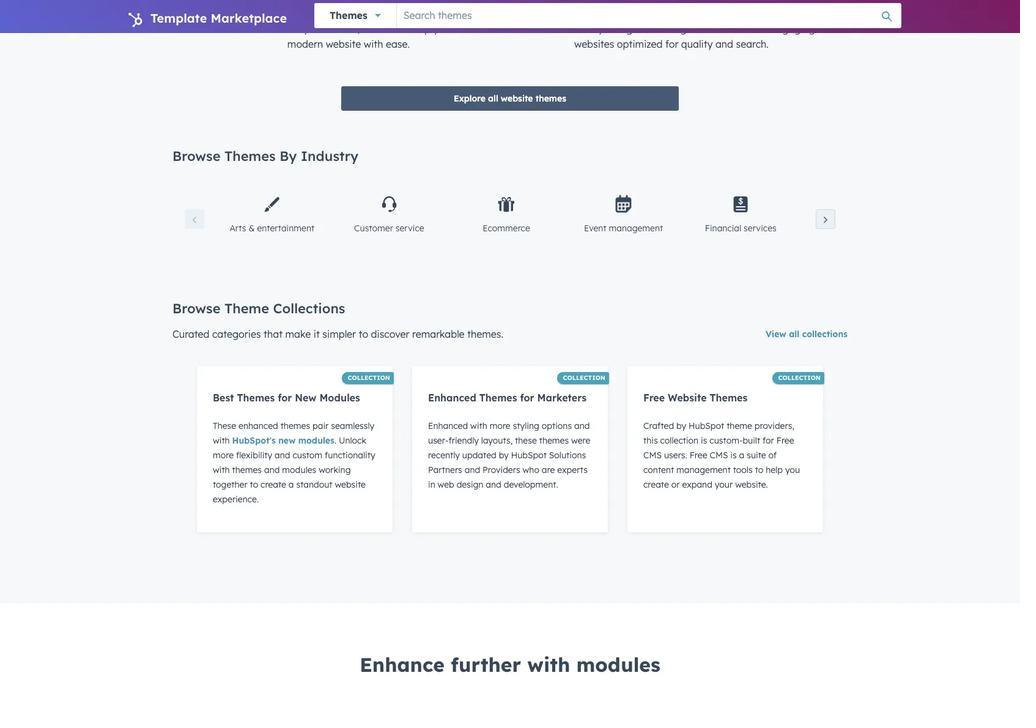 Task type: locate. For each thing, give the bounding box(es) containing it.
1 horizontal spatial create
[[453, 23, 482, 35]]

free down providers, at the right of the page
[[777, 435, 795, 446]]

us.
[[648, 23, 661, 35]]

create inside crafted by hubspot theme providers, this collection is custom-built for free cms users. free cms is a suite of content management tools to help you create or expand your website.
[[644, 479, 669, 490]]

0 vertical spatial management
[[609, 223, 663, 234]]

more
[[490, 420, 511, 431], [213, 450, 234, 461]]

management right event
[[609, 223, 663, 234]]

0 horizontal spatial by
[[499, 450, 509, 461]]

themes inside popup button
[[330, 9, 368, 21]]

to inside . unlock more flexibility and custom functionality with themes and modules working together to create a standout website experience.
[[250, 479, 258, 490]]

custom
[[293, 450, 323, 461]]

themes inside enhanced with more styling options and user-friendly layouts, these themes were recently updated by hubspot solutions partners and providers who are experts in web design and development.
[[540, 435, 569, 446]]

is down custom-
[[731, 450, 737, 461]]

collection up the marketers
[[563, 374, 606, 382]]

2 horizontal spatial create
[[644, 479, 669, 490]]

search.
[[736, 38, 769, 50]]

enhanced up user-
[[428, 420, 468, 431]]

of right suite
[[769, 450, 777, 461]]

hubspot up 'who'
[[511, 450, 547, 461]]

these enhanced themes pair seamlessly with
[[213, 420, 375, 446]]

1 collection from the left
[[348, 374, 390, 382]]

1 vertical spatial modules
[[282, 464, 317, 475]]

for down providers, at the right of the page
[[763, 435, 775, 446]]

are
[[542, 464, 555, 475]]

collection for marketers
[[563, 374, 606, 382]]

0 horizontal spatial more
[[213, 450, 234, 461]]

1 vertical spatial management
[[677, 464, 731, 475]]

0 horizontal spatial you
[[434, 23, 450, 35]]

to right "simpler"
[[359, 328, 368, 340]]

by
[[280, 147, 297, 165]]

help down suite
[[766, 464, 783, 475]]

for down delight
[[666, 38, 679, 50]]

website inside choose from a variety of themes, crafted to help you create a modern website with ease.
[[326, 38, 361, 50]]

and down customers
[[716, 38, 734, 50]]

modules
[[320, 392, 360, 404]]

cms down this
[[644, 450, 662, 461]]

0 vertical spatial website
[[326, 38, 361, 50]]

crafted
[[644, 420, 674, 431]]

1 horizontal spatial you
[[786, 464, 800, 475]]

themes left by
[[225, 147, 276, 165]]

themes for best themes for new modules
[[237, 392, 275, 404]]

event
[[584, 223, 607, 234]]

1 vertical spatial all
[[789, 329, 800, 340]]

is left custom-
[[701, 435, 708, 446]]

1 horizontal spatial of
[[769, 450, 777, 461]]

0 horizontal spatial free
[[644, 392, 665, 404]]

by up providers
[[499, 450, 509, 461]]

a inside crafted by hubspot theme providers, this collection is custom-built for free cms users. free cms is a suite of content management tools to help you create or expand your website.
[[740, 450, 745, 461]]

themes for enhanced themes for marketers
[[480, 392, 517, 404]]

themes up styling
[[480, 392, 517, 404]]

ease.
[[386, 38, 410, 50]]

hubspot up custom-
[[689, 420, 725, 431]]

is
[[701, 435, 708, 446], [731, 450, 737, 461]]

0 horizontal spatial hubspot
[[511, 450, 547, 461]]

browse for browse themes by industry
[[173, 147, 221, 165]]

website down the themes,
[[326, 38, 361, 50]]

enhanced inside enhanced with more styling options and user-friendly layouts, these themes were recently updated by hubspot solutions partners and providers who are experts in web design and development.
[[428, 420, 468, 431]]

0 vertical spatial free
[[644, 392, 665, 404]]

1 horizontal spatial is
[[731, 450, 737, 461]]

you inside crafted by hubspot theme providers, this collection is custom-built for free cms users. free cms is a suite of content management tools to help you create or expand your website.
[[786, 464, 800, 475]]

web
[[438, 479, 454, 490]]

marketers
[[538, 392, 587, 404]]

to down suite
[[756, 464, 764, 475]]

quality
[[682, 38, 713, 50]]

2 collection from the left
[[563, 374, 606, 382]]

of up modern
[[312, 23, 321, 35]]

0 horizontal spatial of
[[312, 23, 321, 35]]

free up crafted
[[644, 392, 665, 404]]

best
[[213, 392, 234, 404]]

from
[[243, 23, 265, 35]]

themes up the themes,
[[330, 9, 368, 21]]

themes up enhanced
[[237, 392, 275, 404]]

unlock
[[339, 435, 367, 446]]

2 vertical spatial free
[[690, 450, 708, 461]]

free
[[644, 392, 665, 404], [777, 435, 795, 446], [690, 450, 708, 461]]

you
[[434, 23, 450, 35], [786, 464, 800, 475]]

enhanced up friendly
[[428, 392, 477, 404]]

1 vertical spatial help
[[766, 464, 783, 475]]

built
[[743, 435, 761, 446]]

enhanced
[[428, 392, 477, 404], [428, 420, 468, 431]]

create
[[453, 23, 482, 35], [261, 479, 286, 490], [644, 479, 669, 490]]

engaging
[[772, 23, 815, 35]]

free right the users.
[[690, 450, 708, 461]]

1 vertical spatial website
[[501, 93, 533, 104]]

themes inside "link"
[[536, 93, 567, 104]]

0 horizontal spatial all
[[488, 93, 499, 104]]

a left standout
[[289, 479, 294, 490]]

browse theme collections
[[173, 300, 345, 317]]

themes
[[330, 9, 368, 21], [225, 147, 276, 165], [237, 392, 275, 404], [480, 392, 517, 404], [710, 392, 748, 404]]

a left suite
[[740, 450, 745, 461]]

arts & entertainment
[[230, 223, 315, 234]]

collection for new
[[348, 374, 390, 382]]

curated
[[173, 328, 210, 340]]

1 vertical spatial of
[[769, 450, 777, 461]]

1 vertical spatial by
[[499, 450, 509, 461]]

enhanced themes for marketers
[[428, 392, 587, 404]]

2 browse from the top
[[173, 300, 221, 317]]

lifting
[[606, 23, 633, 35]]

Search themes search field
[[397, 3, 902, 28]]

0 vertical spatial enhanced
[[428, 392, 477, 404]]

website right explore
[[501, 93, 533, 104]]

0 vertical spatial browse
[[173, 147, 221, 165]]

more for styling
[[490, 420, 511, 431]]

management inside crafted by hubspot theme providers, this collection is custom-built for free cms users. free cms is a suite of content management tools to help you create or expand your website.
[[677, 464, 731, 475]]

were
[[572, 435, 591, 446]]

browse for browse theme collections
[[173, 300, 221, 317]]

hubspot inside crafted by hubspot theme providers, this collection is custom-built for free cms users. free cms is a suite of content management tools to help you create or expand your website.
[[689, 420, 725, 431]]

choose from a variety of themes, crafted to help you create a modern website with ease.
[[206, 23, 491, 50]]

by inside crafted by hubspot theme providers, this collection is custom-built for free cms users. free cms is a suite of content management tools to help you create or expand your website.
[[677, 420, 687, 431]]

1 horizontal spatial more
[[490, 420, 511, 431]]

and up design
[[465, 464, 480, 475]]

2 horizontal spatial collection
[[779, 374, 821, 382]]

new
[[279, 435, 296, 446]]

2 cms from the left
[[710, 450, 728, 461]]

1 horizontal spatial hubspot
[[689, 420, 725, 431]]

more up layouts, on the bottom
[[490, 420, 511, 431]]

crafted by hubspot theme providers, this collection is custom-built for free cms users. free cms is a suite of content management tools to help you create or expand your website.
[[644, 420, 800, 490]]

hubspot's
[[232, 435, 276, 446]]

2 enhanced from the top
[[428, 420, 468, 431]]

remarkable
[[412, 328, 465, 340]]

2 horizontal spatial free
[[777, 435, 795, 446]]

all for website
[[488, 93, 499, 104]]

0 vertical spatial is
[[701, 435, 708, 446]]

cms
[[644, 450, 662, 461], [710, 450, 728, 461]]

0 vertical spatial by
[[677, 420, 687, 431]]

0 horizontal spatial create
[[261, 479, 286, 490]]

collection
[[661, 435, 699, 446]]

curated categories that make it simpler to discover remarkable themes.
[[173, 328, 504, 340]]

0 horizontal spatial collection
[[348, 374, 390, 382]]

collection up modules
[[348, 374, 390, 382]]

0 vertical spatial hubspot
[[689, 420, 725, 431]]

and up were
[[575, 420, 590, 431]]

themes for browse themes by industry
[[225, 147, 276, 165]]

1 vertical spatial hubspot
[[511, 450, 547, 461]]

1 horizontal spatial help
[[766, 464, 783, 475]]

options
[[542, 420, 572, 431]]

it
[[314, 328, 320, 340]]

to up experience.
[[250, 479, 258, 490]]

1 horizontal spatial collection
[[563, 374, 606, 382]]

website down the working
[[335, 479, 366, 490]]

financial services link
[[686, 187, 797, 239]]

for
[[666, 38, 679, 50], [278, 392, 292, 404], [520, 392, 535, 404], [763, 435, 775, 446]]

0 vertical spatial you
[[434, 23, 450, 35]]

a right from
[[268, 23, 274, 35]]

help right crafted
[[411, 23, 431, 35]]

0 horizontal spatial help
[[411, 23, 431, 35]]

you inside choose from a variety of themes, crafted to help you create a modern website with ease.
[[434, 23, 450, 35]]

0 vertical spatial more
[[490, 420, 511, 431]]

more inside . unlock more flexibility and custom functionality with themes and modules working together to create a standout website experience.
[[213, 450, 234, 461]]

1 vertical spatial browse
[[173, 300, 221, 317]]

seamlessly
[[331, 420, 375, 431]]

more inside enhanced with more styling options and user-friendly layouts, these themes were recently updated by hubspot solutions partners and providers who are experts in web design and development.
[[490, 420, 511, 431]]

. unlock more flexibility and custom functionality with themes and modules working together to create a standout website experience.
[[213, 435, 375, 505]]

entertainment
[[257, 223, 315, 234]]

0 horizontal spatial management
[[609, 223, 663, 234]]

for left new
[[278, 392, 292, 404]]

all right the view
[[789, 329, 800, 340]]

template marketplace
[[151, 10, 287, 26]]

1 vertical spatial is
[[731, 450, 737, 461]]

1 vertical spatial you
[[786, 464, 800, 475]]

cms down custom-
[[710, 450, 728, 461]]

1 vertical spatial more
[[213, 450, 234, 461]]

management
[[609, 223, 663, 234], [677, 464, 731, 475]]

view all collections
[[766, 329, 848, 340]]

1 vertical spatial enhanced
[[428, 420, 468, 431]]

1 enhanced from the top
[[428, 392, 477, 404]]

a inside . unlock more flexibility and custom functionality with themes and modules working together to create a standout website experience.
[[289, 479, 294, 490]]

these
[[213, 420, 236, 431]]

to inside choose from a variety of themes, crafted to help you create a modern website with ease.
[[399, 23, 409, 35]]

and down the flexibility
[[264, 464, 280, 475]]

collection down view all collections
[[779, 374, 821, 382]]

themes up theme
[[710, 392, 748, 404]]

more down these
[[213, 450, 234, 461]]

with inside these enhanced themes pair seamlessly with
[[213, 435, 230, 446]]

all right explore
[[488, 93, 499, 104]]

0 vertical spatial help
[[411, 23, 431, 35]]

management up "expand" on the right of page
[[677, 464, 731, 475]]

all inside "link"
[[488, 93, 499, 104]]

together
[[213, 479, 248, 490]]

a
[[268, 23, 274, 35], [485, 23, 491, 35], [740, 450, 745, 461], [289, 479, 294, 490]]

collection
[[348, 374, 390, 382], [563, 374, 606, 382], [779, 374, 821, 382]]

flexibility
[[236, 450, 272, 461]]

0 vertical spatial all
[[488, 93, 499, 104]]

choose
[[206, 23, 241, 35]]

by inside enhanced with more styling options and user-friendly layouts, these themes were recently updated by hubspot solutions partners and providers who are experts in web design and development.
[[499, 450, 509, 461]]

of
[[312, 23, 321, 35], [769, 450, 777, 461]]

2 vertical spatial modules
[[577, 652, 661, 677]]

and down providers
[[486, 479, 502, 490]]

the
[[558, 23, 573, 35]]

solutions
[[549, 450, 586, 461]]

arts & entertainment link
[[217, 187, 328, 239]]

hubspot inside enhanced with more styling options and user-friendly layouts, these themes were recently updated by hubspot solutions partners and providers who are experts in web design and development.
[[511, 450, 547, 461]]

by
[[677, 420, 687, 431], [499, 450, 509, 461]]

more for flexibility
[[213, 450, 234, 461]]

by up collection
[[677, 420, 687, 431]]

.
[[335, 435, 337, 446]]

to left the us.
[[636, 23, 645, 35]]

0 horizontal spatial cms
[[644, 450, 662, 461]]

view all collections link
[[766, 329, 848, 340]]

customers
[[699, 23, 747, 35]]

0 vertical spatial of
[[312, 23, 321, 35]]

1 horizontal spatial by
[[677, 420, 687, 431]]

1 horizontal spatial management
[[677, 464, 731, 475]]

best themes for new modules
[[213, 392, 360, 404]]

to up ease.
[[399, 23, 409, 35]]

1 horizontal spatial cms
[[710, 450, 728, 461]]

1 horizontal spatial all
[[789, 329, 800, 340]]

to inside leave the heavy lifting to us. delight customers with engaging websites optimized for quality and search.
[[636, 23, 645, 35]]

1 browse from the top
[[173, 147, 221, 165]]

2 vertical spatial website
[[335, 479, 366, 490]]



Task type: describe. For each thing, give the bounding box(es) containing it.
experience.
[[213, 494, 259, 505]]

enhance further with modules
[[360, 652, 661, 677]]

website inside "link"
[[501, 93, 533, 104]]

or
[[672, 479, 680, 490]]

event management
[[584, 223, 663, 234]]

themes inside . unlock more flexibility and custom functionality with themes and modules working together to create a standout website experience.
[[232, 464, 262, 475]]

marketplace
[[211, 10, 287, 26]]

financial services
[[705, 223, 777, 234]]

leave the heavy lifting to us. delight customers with engaging websites optimized for quality and search.
[[528, 23, 815, 50]]

collections
[[273, 300, 345, 317]]

further
[[451, 652, 521, 677]]

for up styling
[[520, 392, 535, 404]]

1 horizontal spatial free
[[690, 450, 708, 461]]

next image
[[821, 215, 831, 225]]

custom-
[[710, 435, 743, 446]]

heavy
[[576, 23, 604, 35]]

services
[[744, 223, 777, 234]]

of inside crafted by hubspot theme providers, this collection is custom-built for free cms users. free cms is a suite of content management tools to help you create or expand your website.
[[769, 450, 777, 461]]

template
[[151, 10, 207, 26]]

modern
[[288, 38, 323, 50]]

who
[[523, 464, 540, 475]]

with inside leave the heavy lifting to us. delight customers with engaging websites optimized for quality and search.
[[750, 23, 769, 35]]

this
[[644, 435, 658, 446]]

modules inside . unlock more flexibility and custom functionality with themes and modules working together to create a standout website experience.
[[282, 464, 317, 475]]

create inside . unlock more flexibility and custom functionality with themes and modules working together to create a standout website experience.
[[261, 479, 286, 490]]

recently
[[428, 450, 460, 461]]

0 vertical spatial modules
[[298, 435, 335, 446]]

explore
[[454, 93, 486, 104]]

simpler
[[323, 328, 356, 340]]

themes button
[[315, 3, 396, 28]]

industry
[[301, 147, 359, 165]]

customer service link
[[334, 187, 445, 239]]

enhanced for enhanced with more styling options and user-friendly layouts, these themes were recently updated by hubspot solutions partners and providers who are experts in web design and development.
[[428, 420, 468, 431]]

financial
[[705, 223, 742, 234]]

development.
[[504, 479, 558, 490]]

theme
[[727, 420, 753, 431]]

enhanced
[[239, 420, 278, 431]]

theme
[[225, 300, 269, 317]]

suite
[[747, 450, 767, 461]]

hubspot's new modules
[[232, 435, 335, 446]]

for inside leave the heavy lifting to us. delight customers with engaging websites optimized for quality and search.
[[666, 38, 679, 50]]

categories
[[212, 328, 261, 340]]

to inside crafted by hubspot theme providers, this collection is custom-built for free cms users. free cms is a suite of content management tools to help you create or expand your website.
[[756, 464, 764, 475]]

layouts,
[[481, 435, 513, 446]]

1 vertical spatial free
[[777, 435, 795, 446]]

themes,
[[324, 23, 360, 35]]

with inside enhanced with more styling options and user-friendly layouts, these themes were recently updated by hubspot solutions partners and providers who are experts in web design and development.
[[471, 420, 488, 431]]

website inside . unlock more flexibility and custom functionality with themes and modules working together to create a standout website experience.
[[335, 479, 366, 490]]

with inside choose from a variety of themes, crafted to help you create a modern website with ease.
[[364, 38, 383, 50]]

explore all website themes
[[454, 93, 567, 104]]

updated
[[463, 450, 497, 461]]

pair
[[313, 420, 329, 431]]

providers,
[[755, 420, 795, 431]]

service
[[396, 223, 424, 234]]

working
[[319, 464, 351, 475]]

explore all website themes link
[[341, 86, 679, 111]]

previous image
[[190, 215, 199, 225]]

crafted
[[363, 23, 396, 35]]

a left leave at the top of page
[[485, 23, 491, 35]]

users.
[[664, 450, 688, 461]]

new
[[295, 392, 317, 404]]

make
[[285, 328, 311, 340]]

themes inside these enhanced themes pair seamlessly with
[[281, 420, 310, 431]]

enhance
[[360, 652, 445, 677]]

for inside crafted by hubspot theme providers, this collection is custom-built for free cms users. free cms is a suite of content management tools to help you create or expand your website.
[[763, 435, 775, 446]]

delight
[[663, 23, 696, 35]]

user-
[[428, 435, 449, 446]]

event management link
[[568, 187, 679, 239]]

enhanced for enhanced themes for marketers
[[428, 392, 477, 404]]

browse themes by industry
[[173, 147, 359, 165]]

collections
[[803, 329, 848, 340]]

and inside leave the heavy lifting to us. delight customers with engaging websites optimized for quality and search.
[[716, 38, 734, 50]]

enhanced with more styling options and user-friendly layouts, these themes were recently updated by hubspot solutions partners and providers who are experts in web design and development.
[[428, 420, 591, 490]]

website
[[668, 392, 707, 404]]

help inside choose from a variety of themes, crafted to help you create a modern website with ease.
[[411, 23, 431, 35]]

hubspot's new modules link
[[232, 435, 335, 446]]

create inside choose from a variety of themes, crafted to help you create a modern website with ease.
[[453, 23, 482, 35]]

1 cms from the left
[[644, 450, 662, 461]]

that
[[264, 328, 283, 340]]

experts
[[558, 464, 588, 475]]

leave
[[528, 23, 556, 35]]

discover
[[371, 328, 410, 340]]

all for collections
[[789, 329, 800, 340]]

help inside crafted by hubspot theme providers, this collection is custom-built for free cms users. free cms is a suite of content management tools to help you create or expand your website.
[[766, 464, 783, 475]]

with inside . unlock more flexibility and custom functionality with themes and modules working together to create a standout website experience.
[[213, 464, 230, 475]]

websites
[[575, 38, 615, 50]]

in
[[428, 479, 436, 490]]

optimized
[[617, 38, 663, 50]]

standout
[[296, 479, 333, 490]]

design
[[457, 479, 484, 490]]

free website themes
[[644, 392, 748, 404]]

ecommerce
[[483, 223, 530, 234]]

of inside choose from a variety of themes, crafted to help you create a modern website with ease.
[[312, 23, 321, 35]]

variety
[[277, 23, 309, 35]]

&
[[249, 223, 255, 234]]

your
[[715, 479, 733, 490]]

providers
[[483, 464, 521, 475]]

3 collection from the left
[[779, 374, 821, 382]]

0 horizontal spatial is
[[701, 435, 708, 446]]

partners
[[428, 464, 463, 475]]

and down hubspot's new modules
[[275, 450, 290, 461]]

themes.
[[468, 328, 504, 340]]

customer service
[[354, 223, 424, 234]]



Task type: vqa. For each thing, say whether or not it's contained in the screenshot.
Preferred language button
no



